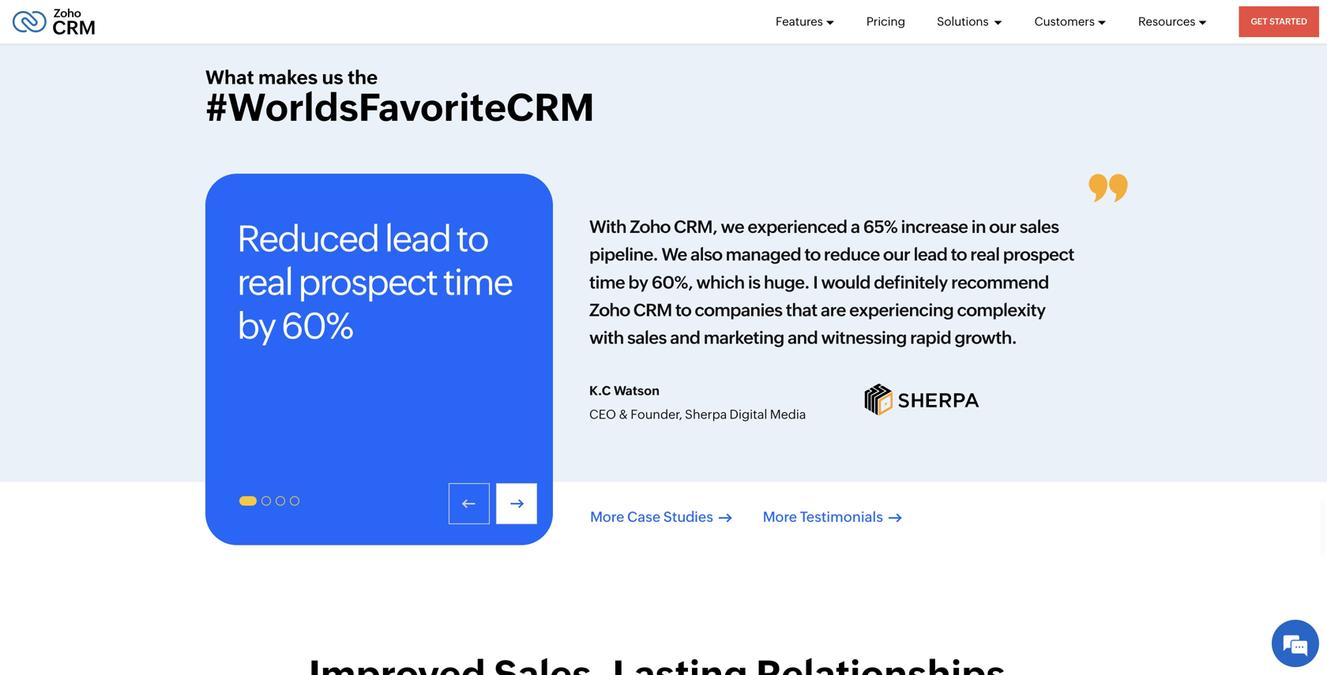 Task type: vqa. For each thing, say whether or not it's contained in the screenshot.
'The more you learn, the more you realize you don't know much at all.' in the top right of the page
no



Task type: describe. For each thing, give the bounding box(es) containing it.
rapid
[[910, 328, 952, 348]]

founder,
[[631, 407, 683, 422]]

sales inside to companies that are experiencing complexity with sales and marketing and witnessing rapid growth.
[[627, 328, 667, 348]]

#worldsfavoritecrm
[[205, 86, 595, 129]]

growth.
[[955, 328, 1017, 348]]

lead inside with zoho crm, we experienced a 65% increase in our sales pipeline. we also managed to reduce our lead to real prospect time by 60%, which is huge. i would definitely recommend zoho crm
[[914, 245, 948, 265]]

features link
[[776, 0, 835, 43]]

customers
[[1035, 15, 1095, 28]]

prospect inside reduced lead to real prospect time by 60%
[[298, 262, 437, 303]]

are
[[821, 300, 846, 320]]

what
[[205, 66, 254, 88]]

testimonials
[[800, 509, 883, 525]]

studies
[[664, 509, 714, 525]]

media
[[770, 407, 806, 422]]

0 vertical spatial our
[[990, 217, 1017, 237]]

k.c
[[590, 384, 611, 398]]

real inside with zoho crm, we experienced a 65% increase in our sales pipeline. we also managed to reduce our lead to real prospect time by 60%, which is huge. i would definitely recommend zoho crm
[[971, 245, 1000, 265]]

features
[[776, 15, 823, 28]]

get started link
[[1239, 6, 1320, 37]]

digital
[[730, 407, 768, 422]]

resources
[[1139, 15, 1196, 28]]

managed
[[726, 245, 801, 265]]

i
[[813, 272, 818, 293]]

started
[[1270, 17, 1308, 26]]

marketing
[[704, 328, 784, 348]]

ceo
[[590, 407, 616, 422]]

witnessing
[[821, 328, 907, 348]]

by inside with zoho crm, we experienced a 65% increase in our sales pipeline. we also managed to reduce our lead to real prospect time by 60%, which is huge. i would definitely recommend zoho crm
[[629, 272, 648, 293]]

to inside to companies that are experiencing complexity with sales and marketing and witnessing rapid growth.
[[676, 300, 692, 320]]

60%
[[281, 305, 353, 347]]

lead inside reduced lead to real prospect time by 60%
[[385, 218, 451, 260]]

reduce
[[824, 245, 880, 265]]

also
[[691, 245, 723, 265]]

experiencing
[[850, 300, 954, 320]]

crm,
[[674, 217, 718, 237]]

2 and from the left
[[788, 328, 818, 348]]

zoho crm logo image
[[12, 4, 96, 39]]

more testimonials
[[763, 509, 883, 525]]

solutions
[[937, 15, 991, 28]]

1 vertical spatial our
[[884, 245, 911, 265]]

more testimonials link
[[763, 497, 901, 526]]

case
[[627, 509, 661, 525]]

resources link
[[1139, 0, 1208, 43]]

more case studies link
[[590, 497, 731, 526]]

pipeline.
[[590, 245, 658, 265]]

more for more testimonials
[[763, 509, 797, 525]]

us
[[322, 66, 344, 88]]

reduced lead to real prospect time by 60%
[[237, 218, 512, 347]]

we
[[662, 245, 687, 265]]



Task type: locate. For each thing, give the bounding box(es) containing it.
is
[[748, 272, 761, 293]]

k.c watson
[[590, 384, 660, 398]]

which
[[696, 272, 745, 293]]

get started
[[1251, 17, 1308, 26]]

to inside reduced lead to real prospect time by 60%
[[456, 218, 488, 260]]

and down the crm
[[670, 328, 700, 348]]

2 more from the left
[[763, 509, 797, 525]]

solutions link
[[937, 0, 1003, 43]]

with
[[590, 217, 627, 237]]

60%,
[[652, 272, 693, 293]]

zoho up with
[[590, 300, 630, 320]]

0 horizontal spatial real
[[237, 262, 292, 303]]

pricing
[[867, 15, 906, 28]]

0 vertical spatial by
[[629, 272, 648, 293]]

in
[[972, 217, 986, 237]]

zoho up we
[[630, 217, 671, 237]]

more case studies
[[590, 509, 714, 525]]

1 vertical spatial sales
[[627, 328, 667, 348]]

sherpa
[[685, 407, 727, 422]]

1 and from the left
[[670, 328, 700, 348]]

more left the "case"
[[590, 509, 625, 525]]

1 horizontal spatial lead
[[914, 245, 948, 265]]

0 horizontal spatial time
[[443, 262, 512, 303]]

more inside more testimonials link
[[763, 509, 797, 525]]

pricing link
[[867, 0, 906, 43]]

lead
[[385, 218, 451, 260], [914, 245, 948, 265]]

1 horizontal spatial our
[[990, 217, 1017, 237]]

prospect inside with zoho crm, we experienced a 65% increase in our sales pipeline. we also managed to reduce our lead to real prospect time by 60%, which is huge. i would definitely recommend zoho crm
[[1003, 245, 1075, 265]]

0 horizontal spatial more
[[590, 509, 625, 525]]

what makes us the #worldsfavoritecrm
[[205, 66, 595, 129]]

sales right in at the top right of the page
[[1020, 217, 1059, 237]]

sales inside with zoho crm, we experienced a 65% increase in our sales pipeline. we also managed to reduce our lead to real prospect time by 60%, which is huge. i would definitely recommend zoho crm
[[1020, 217, 1059, 237]]

1 vertical spatial zoho
[[590, 300, 630, 320]]

that
[[786, 300, 818, 320]]

by left 60%
[[237, 305, 275, 347]]

1 horizontal spatial by
[[629, 272, 648, 293]]

watson
[[614, 384, 660, 398]]

0 horizontal spatial and
[[670, 328, 700, 348]]

zoho
[[630, 217, 671, 237], [590, 300, 630, 320]]

1 horizontal spatial more
[[763, 509, 797, 525]]

prospect
[[1003, 245, 1075, 265], [298, 262, 437, 303]]

with zoho crm, we experienced a 65% increase in our sales pipeline. we also managed to reduce our lead to real prospect time by 60%, which is huge. i would definitely recommend zoho crm
[[590, 217, 1075, 320]]

real down 'reduced'
[[237, 262, 292, 303]]

experienced
[[748, 217, 848, 237]]

sales down the crm
[[627, 328, 667, 348]]

0 horizontal spatial prospect
[[298, 262, 437, 303]]

1 horizontal spatial real
[[971, 245, 1000, 265]]

to
[[456, 218, 488, 260], [805, 245, 821, 265], [951, 245, 967, 265], [676, 300, 692, 320]]

prospect up 60%
[[298, 262, 437, 303]]

huge.
[[764, 272, 810, 293]]

more for more case studies
[[590, 509, 625, 525]]

0 horizontal spatial lead
[[385, 218, 451, 260]]

time inside with zoho crm, we experienced a 65% increase in our sales pipeline. we also managed to reduce our lead to real prospect time by 60%, which is huge. i would definitely recommend zoho crm
[[590, 272, 625, 293]]

and down that
[[788, 328, 818, 348]]

65%
[[864, 217, 898, 237]]

more left testimonials
[[763, 509, 797, 525]]

get
[[1251, 17, 1268, 26]]

&
[[619, 407, 628, 422]]

by
[[629, 272, 648, 293], [237, 305, 275, 347]]

sales
[[1020, 217, 1059, 237], [627, 328, 667, 348]]

1 more from the left
[[590, 509, 625, 525]]

crm
[[634, 300, 672, 320]]

1 horizontal spatial sales
[[1020, 217, 1059, 237]]

1 vertical spatial by
[[237, 305, 275, 347]]

our
[[990, 217, 1017, 237], [884, 245, 911, 265]]

ceo & founder, sherpa digital media
[[590, 407, 806, 422]]

0 horizontal spatial sales
[[627, 328, 667, 348]]

the
[[348, 66, 378, 88]]

with
[[590, 328, 624, 348]]

0 vertical spatial sales
[[1020, 217, 1059, 237]]

0 vertical spatial zoho
[[630, 217, 671, 237]]

0 horizontal spatial by
[[237, 305, 275, 347]]

and
[[670, 328, 700, 348], [788, 328, 818, 348]]

makes
[[258, 66, 318, 88]]

complexity
[[957, 300, 1046, 320]]

our up definitely
[[884, 245, 911, 265]]

prospect up 'recommend'
[[1003, 245, 1075, 265]]

time
[[443, 262, 512, 303], [590, 272, 625, 293]]

real inside reduced lead to real prospect time by 60%
[[237, 262, 292, 303]]

1 horizontal spatial time
[[590, 272, 625, 293]]

our right in at the top right of the page
[[990, 217, 1017, 237]]

we
[[721, 217, 744, 237]]

companies
[[695, 300, 783, 320]]

by inside reduced lead to real prospect time by 60%
[[237, 305, 275, 347]]

recommend
[[952, 272, 1049, 293]]

a
[[851, 217, 860, 237]]

more inside more case studies link
[[590, 509, 625, 525]]

real down in at the top right of the page
[[971, 245, 1000, 265]]

to companies that are experiencing complexity with sales and marketing and witnessing rapid growth.
[[590, 300, 1046, 348]]

reduced
[[237, 218, 379, 260]]

definitely
[[874, 272, 948, 293]]

0 horizontal spatial our
[[884, 245, 911, 265]]

real
[[971, 245, 1000, 265], [237, 262, 292, 303]]

more
[[590, 509, 625, 525], [763, 509, 797, 525]]

increase
[[901, 217, 968, 237]]

by up the crm
[[629, 272, 648, 293]]

time inside reduced lead to real prospect time by 60%
[[443, 262, 512, 303]]

would
[[821, 272, 871, 293]]

1 horizontal spatial prospect
[[1003, 245, 1075, 265]]

1 horizontal spatial and
[[788, 328, 818, 348]]



